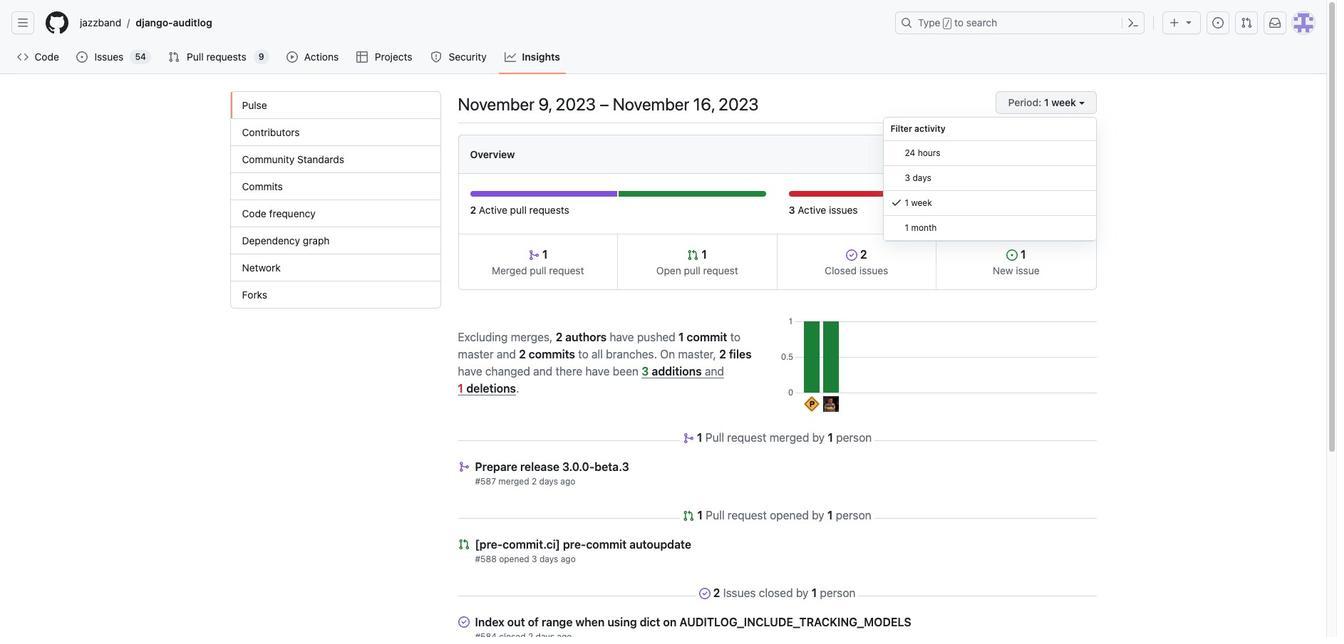 Task type: locate. For each thing, give the bounding box(es) containing it.
.
[[516, 382, 519, 395]]

prepare
[[475, 461, 518, 473]]

to up files
[[731, 331, 741, 343]]

git pull request image right 54
[[168, 51, 180, 63]]

merged inside prepare release 3.0.0-beta.3 #587 merged 2 days ago
[[499, 476, 530, 487]]

pull for open
[[684, 265, 701, 277]]

0 horizontal spatial issue closed image
[[699, 588, 711, 600]]

git pull request image up the autoupdate
[[683, 511, 695, 522]]

commit left the autoupdate
[[586, 538, 627, 551]]

1 horizontal spatial 2023
[[719, 94, 759, 114]]

code for code frequency
[[242, 208, 267, 220]]

2023 left –
[[556, 94, 596, 114]]

and inside to master and
[[497, 348, 516, 360]]

0 horizontal spatial commit
[[586, 538, 627, 551]]

code link
[[11, 46, 65, 68]]

using
[[608, 616, 637, 629]]

to for 2 commits to all branches.   on master, 2 files have changed and there have been 3 additions and 1 deletions .
[[578, 348, 589, 360]]

insights element
[[230, 91, 441, 309]]

1 vertical spatial issues
[[860, 265, 889, 277]]

1 horizontal spatial week
[[1052, 96, 1077, 108]]

2 horizontal spatial git merge image
[[683, 433, 694, 444]]

graph image
[[505, 51, 516, 63]]

new issue
[[993, 265, 1040, 277]]

0 horizontal spatial opened
[[499, 554, 530, 565]]

git pull request image
[[1242, 17, 1253, 29], [168, 51, 180, 63], [458, 539, 470, 551]]

pull for merged
[[530, 265, 547, 277]]

1 inside 2 commits to all branches.   on master, 2 files have changed and there have been 3 additions and 1 deletions .
[[458, 382, 464, 395]]

1 week button
[[997, 91, 1097, 114]]

to
[[955, 16, 964, 29], [731, 331, 741, 343], [578, 348, 589, 360]]

ago
[[561, 476, 576, 487], [561, 554, 576, 565]]

master
[[458, 348, 494, 360]]

to inside 2 commits to all branches.   on master, 2 files have changed and there have been 3 additions and 1 deletions .
[[578, 348, 589, 360]]

menu
[[883, 117, 1097, 242]]

pushed
[[637, 331, 676, 343]]

2023
[[556, 94, 596, 114], [719, 94, 759, 114]]

on
[[660, 348, 675, 360]]

/ right type
[[945, 19, 951, 29]]

git merge image up merged pull request
[[528, 250, 540, 261]]

1 vertical spatial to
[[731, 331, 741, 343]]

1 horizontal spatial commit
[[687, 331, 728, 343]]

issues left the check icon
[[829, 204, 858, 216]]

2 november from the left
[[613, 94, 690, 114]]

#587
[[475, 476, 496, 487]]

code image
[[17, 51, 29, 63]]

on
[[664, 616, 677, 629]]

/ inside type / to search
[[945, 19, 951, 29]]

days down 24 hours
[[913, 173, 932, 183]]

pull requests
[[187, 51, 246, 63]]

0 vertical spatial ago
[[561, 476, 576, 487]]

0 horizontal spatial active
[[479, 204, 508, 216]]

list
[[74, 11, 887, 34]]

git merge image
[[528, 250, 540, 261], [683, 433, 694, 444], [458, 461, 470, 473]]

1 vertical spatial commit
[[586, 538, 627, 551]]

and down master,
[[705, 365, 724, 378]]

code down commits
[[242, 208, 267, 220]]

1 2023 from the left
[[556, 94, 596, 114]]

issue opened image up new issue
[[1007, 250, 1018, 261]]

0 vertical spatial to
[[955, 16, 964, 29]]

2
[[470, 204, 476, 216], [858, 248, 868, 261], [556, 331, 563, 343], [519, 348, 526, 360], [720, 348, 727, 360], [532, 476, 537, 487], [714, 587, 721, 600]]

by
[[813, 431, 825, 444], [812, 509, 825, 522], [796, 587, 809, 600]]

request for merged pull request
[[549, 265, 584, 277]]

0 vertical spatial opened
[[770, 509, 809, 522]]

/ inside jazzband / django-auditlog
[[127, 17, 130, 29]]

2 up commits
[[556, 331, 563, 343]]

index out of range when using dict on auditlog_include_tracking_models
[[475, 616, 912, 629]]

active for pull
[[479, 204, 508, 216]]

issues left 54
[[94, 51, 124, 63]]

1 horizontal spatial and
[[533, 365, 553, 378]]

1 horizontal spatial pull
[[530, 265, 547, 277]]

to left search
[[955, 16, 964, 29]]

1 horizontal spatial /
[[945, 19, 951, 29]]

2 vertical spatial days
[[540, 554, 559, 565]]

issue closed image
[[846, 250, 858, 261], [699, 588, 711, 600]]

open pull request
[[657, 265, 739, 277]]

0 horizontal spatial git merge image
[[458, 461, 470, 473]]

1 vertical spatial ago
[[561, 554, 576, 565]]

1 horizontal spatial issues
[[724, 587, 756, 600]]

1 vertical spatial 1 week
[[905, 198, 933, 208]]

code right code icon
[[35, 51, 59, 63]]

git pull request image right issue opened image
[[1242, 17, 1253, 29]]

0 horizontal spatial requests
[[206, 51, 246, 63]]

1 vertical spatial person
[[836, 509, 872, 522]]

1 horizontal spatial git merge image
[[528, 250, 540, 261]]

1 month
[[905, 222, 937, 233]]

november left the 9,
[[458, 94, 535, 114]]

code for code
[[35, 51, 59, 63]]

master,
[[678, 348, 717, 360]]

table image
[[357, 51, 368, 63]]

to inside to master and
[[731, 331, 741, 343]]

play image
[[286, 51, 298, 63]]

2 down merges,
[[519, 348, 526, 360]]

contributors
[[242, 126, 300, 138]]

opened
[[770, 509, 809, 522], [499, 554, 530, 565]]

active up closed
[[798, 204, 827, 216]]

0 horizontal spatial to
[[578, 348, 589, 360]]

excluding
[[458, 331, 508, 343]]

0 horizontal spatial git pull request image
[[168, 51, 180, 63]]

1 vertical spatial merged
[[499, 476, 530, 487]]

1 horizontal spatial merged
[[770, 431, 810, 444]]

pull
[[510, 204, 527, 216], [530, 265, 547, 277], [684, 265, 701, 277]]

git pull request image for issue opened image
[[1242, 17, 1253, 29]]

days
[[913, 173, 932, 183], [540, 476, 558, 487], [540, 554, 559, 565]]

0 vertical spatial week
[[1052, 96, 1077, 108]]

0 horizontal spatial week
[[912, 198, 933, 208]]

0 vertical spatial merged
[[770, 431, 810, 444]]

2 horizontal spatial to
[[955, 16, 964, 29]]

0 horizontal spatial issues
[[94, 51, 124, 63]]

dependency graph
[[242, 235, 330, 247]]

0 horizontal spatial 1 week
[[905, 198, 933, 208]]

ago down pre-
[[561, 554, 576, 565]]

git merge image down the additions
[[683, 433, 694, 444]]

code inside the insights element
[[242, 208, 267, 220]]

commit
[[687, 331, 728, 343], [586, 538, 627, 551]]

1 horizontal spatial to
[[731, 331, 741, 343]]

0 vertical spatial issues
[[94, 51, 124, 63]]

to left 'all'
[[578, 348, 589, 360]]

2 horizontal spatial and
[[705, 365, 724, 378]]

days down the prepare release 3.0.0-beta.3 link
[[540, 476, 558, 487]]

1 vertical spatial days
[[540, 476, 558, 487]]

issues left closed
[[724, 587, 756, 600]]

1 vertical spatial git pull request image
[[683, 511, 695, 522]]

0 vertical spatial person
[[837, 431, 872, 444]]

1 horizontal spatial november
[[613, 94, 690, 114]]

insights
[[522, 51, 560, 63]]

1 week inside menu
[[905, 198, 933, 208]]

/
[[127, 17, 130, 29], [945, 19, 951, 29]]

2 vertical spatial git merge image
[[458, 461, 470, 473]]

3 inside "[pre-commit.ci] pre-commit autoupdate #588 opened 3 days ago"
[[532, 554, 537, 565]]

and up changed in the left of the page
[[497, 348, 516, 360]]

active down overview
[[479, 204, 508, 216]]

2 inside prepare release 3.0.0-beta.3 #587 merged 2 days ago
[[532, 476, 537, 487]]

opened inside "[pre-commit.ci] pre-commit autoupdate #588 opened 3 days ago"
[[499, 554, 530, 565]]

1 vertical spatial requests
[[530, 204, 570, 216]]

closed
[[825, 265, 857, 277]]

2 ago from the top
[[561, 554, 576, 565]]

issue opened image
[[1213, 17, 1224, 29]]

pull right "open"
[[684, 265, 701, 277]]

1 horizontal spatial issues
[[860, 265, 889, 277]]

november right –
[[613, 94, 690, 114]]

request
[[549, 265, 584, 277], [703, 265, 739, 277], [728, 431, 767, 444], [728, 509, 767, 522]]

0 horizontal spatial 2023
[[556, 94, 596, 114]]

2 vertical spatial to
[[578, 348, 589, 360]]

search
[[967, 16, 998, 29]]

1 vertical spatial code
[[242, 208, 267, 220]]

requests
[[206, 51, 246, 63], [530, 204, 570, 216]]

issue opened image down jazzband link
[[77, 51, 88, 63]]

pull right merged in the left top of the page
[[530, 265, 547, 277]]

1 november from the left
[[458, 94, 535, 114]]

2 vertical spatial pull
[[706, 509, 725, 522]]

2 active from the left
[[798, 204, 827, 216]]

0 horizontal spatial issue opened image
[[77, 51, 88, 63]]

git pull request image left [pre-
[[458, 539, 470, 551]]

ago down the 3.0.0-
[[561, 476, 576, 487]]

3
[[905, 173, 911, 183], [789, 204, 795, 216], [642, 365, 649, 378], [532, 554, 537, 565]]

issue opened image
[[77, 51, 88, 63], [1007, 250, 1018, 261]]

authors
[[566, 331, 607, 343]]

git merge image left prepare
[[458, 461, 470, 473]]

pull for 1 pull request opened by 1 person
[[706, 509, 725, 522]]

standards
[[297, 153, 344, 165]]

code frequency
[[242, 208, 316, 220]]

2 horizontal spatial pull
[[684, 265, 701, 277]]

commits link
[[231, 173, 440, 200]]

forks link
[[231, 282, 440, 308]]

pulse link
[[231, 92, 440, 119]]

frequency
[[269, 208, 316, 220]]

and down commits
[[533, 365, 553, 378]]

django-auditlog link
[[130, 11, 218, 34]]

1 vertical spatial pull
[[706, 431, 725, 444]]

0 vertical spatial requests
[[206, 51, 246, 63]]

open
[[657, 265, 682, 277]]

1 inside popup button
[[1045, 96, 1049, 108]]

1 ago from the top
[[561, 476, 576, 487]]

command palette image
[[1128, 17, 1140, 29]]

commit inside "[pre-commit.ci] pre-commit autoupdate #588 opened 3 days ago"
[[586, 538, 627, 551]]

1 vertical spatial issue opened image
[[1007, 250, 1018, 261]]

commit up master,
[[687, 331, 728, 343]]

1 horizontal spatial requests
[[530, 204, 570, 216]]

issues right closed
[[860, 265, 889, 277]]

0 vertical spatial by
[[813, 431, 825, 444]]

requests up merged pull request
[[530, 204, 570, 216]]

days down commit.ci]
[[540, 554, 559, 565]]

3 inside 2 commits to all branches.   on master, 2 files have changed and there have been 3 additions and 1 deletions .
[[642, 365, 649, 378]]

0 horizontal spatial /
[[127, 17, 130, 29]]

there
[[556, 365, 583, 378]]

1 horizontal spatial 1 week
[[1045, 96, 1077, 108]]

issues
[[829, 204, 858, 216], [860, 265, 889, 277]]

pre-
[[563, 538, 586, 551]]

active
[[479, 204, 508, 216], [798, 204, 827, 216]]

changed
[[486, 365, 530, 378]]

requests left 9
[[206, 51, 246, 63]]

overview
[[470, 148, 515, 160]]

code
[[35, 51, 59, 63], [242, 208, 267, 220]]

0 vertical spatial issues
[[829, 204, 858, 216]]

git pull request image up open pull request on the top of page
[[688, 250, 699, 261]]

1 horizontal spatial active
[[798, 204, 827, 216]]

0 vertical spatial code
[[35, 51, 59, 63]]

2023 right 16,
[[719, 94, 759, 114]]

merged
[[770, 431, 810, 444], [499, 476, 530, 487]]

branches.
[[606, 348, 657, 360]]

0 horizontal spatial and
[[497, 348, 516, 360]]

have up branches.
[[610, 331, 634, 343]]

week
[[1052, 96, 1077, 108], [912, 198, 933, 208]]

projects link
[[351, 46, 419, 68]]

0 horizontal spatial november
[[458, 94, 535, 114]]

homepage image
[[46, 11, 68, 34]]

git pull request image
[[688, 250, 699, 261], [683, 511, 695, 522]]

0 horizontal spatial merged
[[499, 476, 530, 487]]

by for opened
[[812, 509, 825, 522]]

0 horizontal spatial code
[[35, 51, 59, 63]]

0 vertical spatial 1 week
[[1045, 96, 1077, 108]]

issue closed image up index out of range when using dict on auditlog_include_tracking_models
[[699, 588, 711, 600]]

2 down release
[[532, 476, 537, 487]]

release
[[520, 461, 560, 473]]

54
[[135, 51, 146, 62]]

1 horizontal spatial issue closed image
[[846, 250, 858, 261]]

1 horizontal spatial opened
[[770, 509, 809, 522]]

1 week
[[1045, 96, 1077, 108], [905, 198, 933, 208]]

active for issues
[[798, 204, 827, 216]]

pull up merged in the left top of the page
[[510, 204, 527, 216]]

dict
[[640, 616, 661, 629]]

2 vertical spatial git pull request image
[[458, 539, 470, 551]]

issues
[[94, 51, 124, 63], [724, 587, 756, 600]]

1 vertical spatial by
[[812, 509, 825, 522]]

2 horizontal spatial git pull request image
[[1242, 17, 1253, 29]]

1 active from the left
[[479, 204, 508, 216]]

forks
[[242, 289, 267, 301]]

plus image
[[1169, 17, 1181, 29]]

1 month link
[[884, 216, 1096, 241]]

3 active issues
[[789, 204, 858, 216]]

0 vertical spatial git pull request image
[[1242, 17, 1253, 29]]

1 vertical spatial git merge image
[[683, 433, 694, 444]]

git pull request image for the top issue opened icon
[[168, 51, 180, 63]]

check image
[[891, 197, 902, 208]]

1 horizontal spatial code
[[242, 208, 267, 220]]

/ left django-
[[127, 17, 130, 29]]

1 vertical spatial git pull request image
[[168, 51, 180, 63]]

pulse
[[242, 99, 267, 111]]

issue closed image up closed issues
[[846, 250, 858, 261]]

1 vertical spatial opened
[[499, 554, 530, 565]]



Task type: describe. For each thing, give the bounding box(es) containing it.
0 vertical spatial pull
[[187, 51, 204, 63]]

days inside prepare release 3.0.0-beta.3 #587 merged 2 days ago
[[540, 476, 558, 487]]

have down 'all'
[[586, 365, 610, 378]]

0 vertical spatial git merge image
[[528, 250, 540, 261]]

3 days link
[[884, 166, 1096, 191]]

2 down overview
[[470, 204, 476, 216]]

commits
[[242, 180, 283, 193]]

[pre-commit.ci] pre-commit autoupdate #588 opened 3 days ago
[[475, 538, 692, 565]]

community
[[242, 153, 295, 165]]

days inside "[pre-commit.ci] pre-commit autoupdate #588 opened 3 days ago"
[[540, 554, 559, 565]]

pull for 1 pull request merged by 1 person
[[706, 431, 725, 444]]

1 week link
[[884, 191, 1096, 216]]

0 vertical spatial git pull request image
[[688, 250, 699, 261]]

community standards link
[[231, 146, 440, 173]]

1 vertical spatial issues
[[724, 587, 756, 600]]

2 vertical spatial person
[[820, 587, 856, 600]]

–
[[600, 94, 609, 114]]

1 week inside popup button
[[1045, 96, 1077, 108]]

merged
[[492, 265, 527, 277]]

new
[[993, 265, 1014, 277]]

0 horizontal spatial pull
[[510, 204, 527, 216]]

dependency graph link
[[231, 227, 440, 255]]

jazzband
[[80, 16, 121, 29]]

actions link
[[281, 46, 345, 68]]

projects
[[375, 51, 413, 63]]

merged pull request
[[492, 265, 584, 277]]

filter activity
[[891, 123, 946, 134]]

[pre-
[[475, 538, 503, 551]]

request for 1 pull request merged by 1 person
[[728, 431, 767, 444]]

closed image
[[458, 617, 470, 628]]

hours
[[918, 148, 941, 158]]

2 2023 from the left
[[719, 94, 759, 114]]

november 9, 2023 – november 16, 2023
[[458, 94, 759, 114]]

request for open pull request
[[703, 265, 739, 277]]

graph
[[303, 235, 330, 247]]

beta.3
[[595, 461, 629, 473]]

insights link
[[499, 46, 566, 68]]

1 vertical spatial issue closed image
[[699, 588, 711, 600]]

24
[[905, 148, 916, 158]]

1 horizontal spatial issue opened image
[[1007, 250, 1018, 261]]

1 vertical spatial week
[[912, 198, 933, 208]]

0 vertical spatial issue opened image
[[77, 51, 88, 63]]

1 pull request merged by 1 person
[[697, 431, 872, 444]]

person for 1 pull request opened by 1 person
[[836, 509, 872, 522]]

jazzband link
[[74, 11, 127, 34]]

1 horizontal spatial git pull request image
[[458, 539, 470, 551]]

24 hours link
[[884, 141, 1096, 166]]

to master and
[[458, 331, 741, 360]]

commits
[[529, 348, 575, 360]]

all
[[592, 348, 603, 360]]

deletions
[[467, 382, 516, 395]]

filter
[[891, 123, 913, 134]]

1 pull request opened by 1 person
[[698, 509, 872, 522]]

9,
[[539, 94, 552, 114]]

shield image
[[431, 51, 442, 63]]

files
[[729, 348, 752, 360]]

0 vertical spatial commit
[[687, 331, 728, 343]]

additions
[[652, 365, 702, 378]]

have down master
[[458, 365, 483, 378]]

auditlog_include_tracking_models
[[680, 616, 912, 629]]

actions
[[304, 51, 339, 63]]

0 horizontal spatial issues
[[829, 204, 858, 216]]

to for type / to search
[[955, 16, 964, 29]]

merges,
[[511, 331, 553, 343]]

9
[[259, 51, 264, 62]]

ago inside "[pre-commit.ci] pre-commit autoupdate #588 opened 3 days ago"
[[561, 554, 576, 565]]

2 left files
[[720, 348, 727, 360]]

contributors link
[[231, 119, 440, 146]]

code frequency link
[[231, 200, 440, 227]]

jazzband / django-auditlog
[[80, 16, 212, 29]]

of
[[528, 616, 539, 629]]

prepare release 3.0.0-beta.3 link
[[475, 461, 629, 473]]

/ for jazzband
[[127, 17, 130, 29]]

list containing jazzband
[[74, 11, 887, 34]]

0 vertical spatial days
[[913, 173, 932, 183]]

closed
[[759, 587, 793, 600]]

excluding merges, 2 authors have pushed 1 commit
[[458, 331, 728, 343]]

autoupdate
[[630, 538, 692, 551]]

16,
[[693, 94, 715, 114]]

ago inside prepare release 3.0.0-beta.3 #587 merged 2 days ago
[[561, 476, 576, 487]]

been
[[613, 365, 639, 378]]

week inside popup button
[[1052, 96, 1077, 108]]

community standards
[[242, 153, 344, 165]]

#588
[[475, 554, 497, 565]]

when
[[576, 616, 605, 629]]

issue
[[1016, 265, 1040, 277]]

triangle down image
[[1184, 16, 1195, 28]]

commit.ci]
[[503, 538, 560, 551]]

prepare release 3.0.0-beta.3 #587 merged 2 days ago
[[475, 461, 629, 487]]

index
[[475, 616, 505, 629]]

[pre-commit.ci] pre-commit autoupdate link
[[475, 538, 692, 551]]

network
[[242, 262, 281, 274]]

2 up closed issues
[[858, 248, 868, 261]]

24 hours
[[905, 148, 941, 158]]

menu containing filter activity
[[883, 117, 1097, 242]]

notifications image
[[1270, 17, 1281, 29]]

request for 1 pull request opened by 1 person
[[728, 509, 767, 522]]

django-
[[136, 16, 173, 29]]

security link
[[425, 46, 494, 68]]

range
[[542, 616, 573, 629]]

by for merged
[[813, 431, 825, 444]]

closed issues
[[825, 265, 889, 277]]

/ for type
[[945, 19, 951, 29]]

2 commits to all branches.   on master, 2 files have changed and there have been 3 additions and 1 deletions .
[[458, 348, 752, 395]]

3 inside menu
[[905, 173, 911, 183]]

security
[[449, 51, 487, 63]]

index out of range when using dict on auditlog_include_tracking_models link
[[475, 616, 912, 629]]

0 vertical spatial issue closed image
[[846, 250, 858, 261]]

network link
[[231, 255, 440, 282]]

2 up index out of range when using dict on auditlog_include_tracking_models
[[714, 587, 721, 600]]

2 vertical spatial by
[[796, 587, 809, 600]]

2 active pull requests
[[470, 204, 570, 216]]

person for 1 pull request merged by 1 person
[[837, 431, 872, 444]]



Task type: vqa. For each thing, say whether or not it's contained in the screenshot.
"when"
yes



